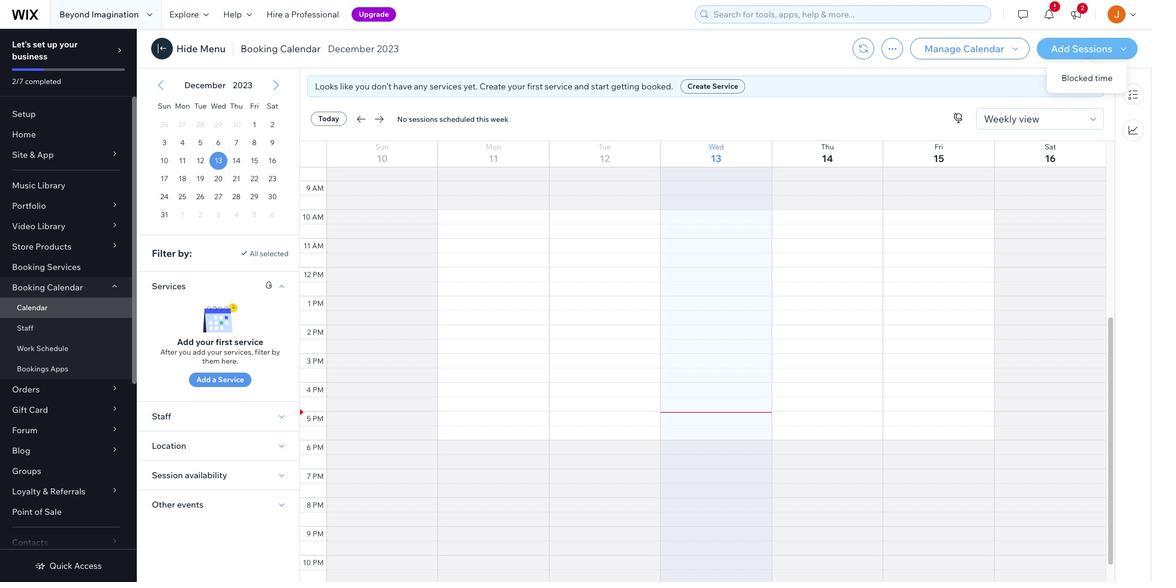 Task type: locate. For each thing, give the bounding box(es) containing it.
library up products
[[37, 221, 65, 232]]

services down "store products" 'dropdown button'
[[47, 262, 81, 272]]

you left add
[[179, 347, 191, 356]]

sun for 10
[[376, 142, 389, 151]]

15
[[934, 152, 944, 164], [251, 156, 258, 165]]

1 horizontal spatial 2023
[[377, 43, 399, 55]]

6 up wednesday, december 13, 2023 cell
[[216, 138, 221, 147]]

1 horizontal spatial 13
[[711, 152, 722, 164]]

create service button
[[680, 79, 746, 94]]

1 horizontal spatial a
[[285, 9, 289, 20]]

pm up 1 pm
[[313, 270, 324, 279]]

5 for 5 pm
[[307, 414, 311, 423]]

2 up 3 pm
[[307, 328, 311, 337]]

1 horizontal spatial thu
[[821, 142, 834, 151]]

site & app
[[12, 149, 54, 160]]

am down the 9 am
[[312, 212, 324, 221]]

sat for sat 16
[[1045, 142, 1056, 151]]

1 vertical spatial 4
[[306, 385, 311, 394]]

a inside button
[[212, 375, 216, 384]]

2 am from the top
[[312, 212, 324, 221]]

pm down 1 pm
[[313, 328, 324, 337]]

your right up
[[59, 39, 78, 50]]

0 horizontal spatial 5
[[198, 138, 203, 147]]

9 up 10 am
[[306, 184, 311, 193]]

0 horizontal spatial a
[[212, 375, 216, 384]]

pm up "8 pm"
[[313, 472, 324, 481]]

0 horizontal spatial thu
[[230, 101, 243, 110]]

22
[[251, 174, 258, 183]]

am up 12 pm
[[312, 241, 324, 250]]

home
[[12, 129, 36, 140]]

3 up 4 pm
[[307, 356, 311, 365]]

0 horizontal spatial you
[[179, 347, 191, 356]]

7 down 6 pm
[[307, 472, 311, 481]]

1 vertical spatial first
[[216, 337, 232, 347]]

services down filter by:
[[152, 281, 186, 292]]

manage calendar button
[[910, 38, 1030, 59]]

0 vertical spatial am
[[312, 184, 324, 193]]

service left and
[[545, 81, 573, 92]]

0 horizontal spatial add
[[177, 337, 194, 347]]

imagination
[[92, 9, 139, 20]]

site & app button
[[0, 145, 132, 165]]

1 horizontal spatial sat
[[1045, 142, 1056, 151]]

upgrade button
[[352, 7, 396, 22]]

1 vertical spatial add
[[177, 337, 194, 347]]

blog
[[12, 445, 30, 456]]

0 vertical spatial &
[[30, 149, 35, 160]]

schedule
[[36, 344, 68, 353]]

am for 11 am
[[312, 241, 324, 250]]

6 pm from the top
[[313, 414, 324, 423]]

11 up 18
[[179, 156, 186, 165]]

2 vertical spatial am
[[312, 241, 324, 250]]

27
[[214, 192, 222, 201]]

0 vertical spatial 8
[[252, 138, 257, 147]]

have
[[393, 81, 412, 92]]

2
[[1081, 4, 1084, 12], [270, 120, 274, 129], [307, 328, 311, 337]]

5 up 19
[[198, 138, 203, 147]]

0 horizontal spatial sat
[[267, 101, 278, 110]]

sun inside 'row'
[[158, 101, 171, 110]]

sun
[[158, 101, 171, 110], [376, 142, 389, 151]]

of
[[34, 506, 43, 517]]

pm for 8 pm
[[313, 500, 324, 509]]

add inside add your first service after you add your services, filter by them here.
[[177, 337, 194, 347]]

completed
[[25, 77, 61, 86]]

services
[[47, 262, 81, 272], [152, 281, 186, 292]]

11 down week
[[489, 152, 498, 164]]

booking down store
[[12, 262, 45, 272]]

2 inside button
[[1081, 4, 1084, 12]]

gift
[[12, 404, 27, 415]]

1 vertical spatial tue
[[599, 142, 611, 151]]

add a service button
[[189, 373, 251, 387]]

contacts button
[[0, 532, 132, 553]]

create right yet.
[[480, 81, 506, 92]]

help button
[[216, 0, 259, 29]]

thu
[[230, 101, 243, 110], [821, 142, 834, 151]]

0 horizontal spatial 12
[[197, 156, 204, 165]]

10 for 10
[[160, 156, 168, 165]]

0 horizontal spatial staff
[[17, 323, 33, 332]]

2 vertical spatial add
[[196, 375, 211, 384]]

alert containing december
[[181, 80, 256, 91]]

sun 10
[[376, 142, 389, 164]]

calendar inside button
[[963, 43, 1004, 55]]

0 horizontal spatial 3
[[162, 138, 167, 147]]

service
[[545, 81, 573, 92], [234, 337, 263, 347]]

create
[[480, 81, 506, 92], [688, 82, 711, 91]]

pm up 5 pm
[[313, 385, 324, 394]]

1 horizontal spatial service
[[712, 82, 738, 91]]

2 horizontal spatial add
[[1051, 43, 1070, 55]]

hide
[[176, 43, 198, 55]]

1 horizontal spatial &
[[43, 486, 48, 497]]

1 horizontal spatial 3
[[307, 356, 311, 365]]

a for service
[[212, 375, 216, 384]]

mon
[[175, 101, 190, 110], [486, 142, 501, 151]]

8 pm from the top
[[313, 472, 324, 481]]

portfolio button
[[0, 196, 132, 216]]

24
[[160, 192, 169, 201]]

None field
[[981, 109, 1087, 129]]

2023 up sun mon tue wed thu
[[233, 80, 252, 91]]

5 pm from the top
[[313, 385, 324, 394]]

row group
[[145, 116, 292, 235]]

6 inside 'row'
[[216, 138, 221, 147]]

1 vertical spatial 9
[[306, 184, 311, 193]]

0 horizontal spatial service
[[234, 337, 263, 347]]

getting
[[611, 81, 640, 92]]

0 horizontal spatial 14
[[232, 156, 240, 165]]

0 vertical spatial 1
[[253, 120, 256, 129]]

row containing 24
[[155, 188, 281, 206]]

pm for 2 pm
[[313, 328, 324, 337]]

sat for sat
[[267, 101, 278, 110]]

4 pm
[[306, 385, 324, 394]]

pm down 7 pm
[[313, 500, 324, 509]]

1 vertical spatial mon
[[486, 142, 501, 151]]

13
[[711, 152, 722, 164], [215, 156, 222, 165]]

1 horizontal spatial fri
[[935, 142, 943, 151]]

0 horizontal spatial 15
[[251, 156, 258, 165]]

row containing sun
[[155, 94, 281, 116]]

create right the booked.
[[688, 82, 711, 91]]

december up like
[[328, 43, 375, 55]]

3 up "17"
[[162, 138, 167, 147]]

0 horizontal spatial booking calendar
[[12, 282, 83, 293]]

0 horizontal spatial 2023
[[233, 80, 252, 91]]

2 pm from the top
[[313, 299, 324, 308]]

music
[[12, 180, 36, 191]]

0 horizontal spatial wed
[[211, 101, 226, 110]]

1 library from the top
[[37, 180, 65, 191]]

9 up 23
[[270, 138, 275, 147]]

access
[[74, 560, 102, 571]]

2 horizontal spatial 2
[[1081, 4, 1084, 12]]

13 inside cell
[[215, 156, 222, 165]]

sessions
[[1072, 43, 1113, 55]]

1 vertical spatial services
[[152, 281, 186, 292]]

booking inside dropdown button
[[12, 282, 45, 293]]

booking calendar down booking services
[[12, 282, 83, 293]]

3 pm
[[307, 356, 324, 365]]

0 vertical spatial december
[[328, 43, 375, 55]]

you right like
[[355, 81, 370, 92]]

mon down hide
[[175, 101, 190, 110]]

1 horizontal spatial 12
[[304, 270, 311, 279]]

0 vertical spatial add
[[1051, 43, 1070, 55]]

2 horizontal spatial 12
[[600, 152, 610, 164]]

calendar down booking calendar dropdown button
[[17, 303, 48, 312]]

and
[[574, 81, 589, 92]]

selected
[[260, 249, 289, 258]]

all selected
[[250, 249, 289, 258]]

0 vertical spatial 4
[[180, 138, 185, 147]]

8 for 8 pm
[[307, 500, 311, 509]]

add for a
[[196, 375, 211, 384]]

10 for 10 am
[[302, 212, 311, 221]]

4 pm from the top
[[313, 356, 324, 365]]

8 up 9 pm
[[307, 500, 311, 509]]

pm
[[313, 270, 324, 279], [313, 299, 324, 308], [313, 328, 324, 337], [313, 356, 324, 365], [313, 385, 324, 394], [313, 414, 324, 423], [313, 443, 324, 452], [313, 472, 324, 481], [313, 500, 324, 509], [313, 529, 324, 538], [313, 558, 324, 567]]

booked.
[[641, 81, 673, 92]]

1 vertical spatial you
[[179, 347, 191, 356]]

1 horizontal spatial 2
[[307, 328, 311, 337]]

6 for 6 pm
[[307, 443, 311, 452]]

mon down week
[[486, 142, 501, 151]]

0 horizontal spatial 8
[[252, 138, 257, 147]]

10 am
[[302, 212, 324, 221]]

2 vertical spatial booking
[[12, 282, 45, 293]]

pm for 5 pm
[[313, 414, 324, 423]]

12 for 12
[[197, 156, 204, 165]]

11 am
[[304, 241, 324, 250]]

0 vertical spatial staff
[[17, 323, 33, 332]]

add your first service after you add your services, filter by them here.
[[160, 337, 280, 365]]

2023 down the upgrade button
[[377, 43, 399, 55]]

0 horizontal spatial 2
[[270, 120, 274, 129]]

0 horizontal spatial 4
[[180, 138, 185, 147]]

1 pm from the top
[[313, 270, 324, 279]]

31
[[161, 210, 168, 219]]

1 horizontal spatial add
[[196, 375, 211, 384]]

fri inside fri 15
[[935, 142, 943, 151]]

calendar down booking services link at the top left of the page
[[47, 282, 83, 293]]

pm down 9 pm
[[313, 558, 324, 567]]

pm down 2 pm at the left bottom
[[313, 356, 324, 365]]

1 horizontal spatial december
[[328, 43, 375, 55]]

row group containing 1
[[145, 116, 292, 235]]

2 library from the top
[[37, 221, 65, 232]]

menu
[[200, 43, 226, 55]]

staff for staff link
[[17, 323, 33, 332]]

0 vertical spatial wed
[[211, 101, 226, 110]]

bookings apps link
[[0, 359, 132, 379]]

25
[[178, 192, 186, 201]]

12 pm
[[304, 270, 324, 279]]

0 vertical spatial first
[[527, 81, 543, 92]]

9 for 9 pm
[[307, 529, 311, 538]]

16 inside sat 16
[[1045, 152, 1056, 164]]

add inside button
[[196, 375, 211, 384]]

0 horizontal spatial sun
[[158, 101, 171, 110]]

add sessions button
[[1037, 38, 1138, 59]]

2 up 23
[[270, 120, 274, 129]]

11 pm from the top
[[313, 558, 324, 567]]

1 horizontal spatial you
[[355, 81, 370, 92]]

mon 11
[[486, 142, 501, 164]]

sat inside 'row'
[[267, 101, 278, 110]]

1 vertical spatial 3
[[307, 356, 311, 365]]

9 am
[[306, 184, 324, 193]]

booking down booking services
[[12, 282, 45, 293]]

0 horizontal spatial fri
[[250, 101, 259, 110]]

7 up 21
[[234, 138, 239, 147]]

5 down 4 pm
[[307, 414, 311, 423]]

& inside "dropdown button"
[[30, 149, 35, 160]]

3 am from the top
[[312, 241, 324, 250]]

12
[[600, 152, 610, 164], [197, 156, 204, 165], [304, 270, 311, 279]]

8 up 22
[[252, 138, 257, 147]]

0 vertical spatial 6
[[216, 138, 221, 147]]

december for december 2023
[[328, 43, 375, 55]]

1 horizontal spatial 14
[[822, 152, 833, 164]]

am for 10 am
[[312, 212, 324, 221]]

calendar down hire a professional
[[280, 43, 321, 55]]

am for 9 am
[[312, 184, 324, 193]]

library up portfolio popup button
[[37, 180, 65, 191]]

sat
[[267, 101, 278, 110], [1045, 142, 1056, 151]]

0 vertical spatial library
[[37, 180, 65, 191]]

& right the "site" at top left
[[30, 149, 35, 160]]

10 pm from the top
[[313, 529, 324, 538]]

4 for 4 pm
[[306, 385, 311, 394]]

sun mon tue wed thu
[[158, 101, 243, 110]]

a down them
[[212, 375, 216, 384]]

11 for 11
[[179, 156, 186, 165]]

sun for mon
[[158, 101, 171, 110]]

& right loyalty
[[43, 486, 48, 497]]

after
[[160, 347, 177, 356]]

wed
[[211, 101, 226, 110], [709, 142, 724, 151]]

1 vertical spatial december
[[184, 80, 226, 91]]

1 vertical spatial sun
[[376, 142, 389, 151]]

4 up 18
[[180, 138, 185, 147]]

0 vertical spatial service
[[545, 81, 573, 92]]

11 down 10 am
[[304, 241, 311, 250]]

0 vertical spatial 2
[[1081, 4, 1084, 12]]

1 horizontal spatial tue
[[599, 142, 611, 151]]

6 for 6
[[216, 138, 221, 147]]

1 horizontal spatial 15
[[934, 152, 944, 164]]

1 vertical spatial service
[[234, 337, 263, 347]]

booking calendar down hire
[[241, 43, 321, 55]]

alert
[[181, 80, 256, 91]]

library inside popup button
[[37, 221, 65, 232]]

forum button
[[0, 420, 132, 440]]

19
[[197, 174, 204, 183]]

6 up 7 pm
[[307, 443, 311, 452]]

1 am from the top
[[312, 184, 324, 193]]

grid
[[300, 0, 1115, 582], [145, 69, 292, 235]]

1 down 12 pm
[[308, 299, 311, 308]]

pm down "8 pm"
[[313, 529, 324, 538]]

1 horizontal spatial grid
[[300, 0, 1115, 582]]

tue
[[194, 101, 206, 110], [599, 142, 611, 151]]

1
[[253, 120, 256, 129], [308, 299, 311, 308]]

1 vertical spatial fri
[[935, 142, 943, 151]]

row
[[155, 94, 281, 116], [155, 116, 281, 134], [155, 134, 281, 152], [300, 141, 1106, 167], [155, 152, 281, 170], [155, 170, 281, 188], [155, 188, 281, 206]]

loyalty & referrals
[[12, 486, 86, 497]]

7 for 7 pm
[[307, 472, 311, 481]]

quick
[[49, 560, 72, 571]]

1 vertical spatial library
[[37, 221, 65, 232]]

1 vertical spatial thu
[[821, 142, 834, 151]]

calendar right manage
[[963, 43, 1004, 55]]

add for sessions
[[1051, 43, 1070, 55]]

1 horizontal spatial 11
[[304, 241, 311, 250]]

a right hire
[[285, 9, 289, 20]]

0 horizontal spatial mon
[[175, 101, 190, 110]]

1 vertical spatial 1
[[308, 299, 311, 308]]

7 pm from the top
[[313, 443, 324, 452]]

week
[[491, 114, 509, 123]]

1 horizontal spatial wed
[[709, 142, 724, 151]]

sale
[[44, 506, 62, 517]]

orders button
[[0, 379, 132, 400]]

4 down 3 pm
[[306, 385, 311, 394]]

blocked time button
[[1047, 69, 1127, 87]]

staff link
[[0, 318, 132, 338]]

staff up location button
[[152, 411, 171, 422]]

pm down 5 pm
[[313, 443, 324, 452]]

am up 10 am
[[312, 184, 324, 193]]

pm for 4 pm
[[313, 385, 324, 394]]

1 up 22
[[253, 120, 256, 129]]

0 horizontal spatial 11
[[179, 156, 186, 165]]

0 vertical spatial 7
[[234, 138, 239, 147]]

10 for 10 pm
[[303, 558, 311, 567]]

contacts
[[12, 537, 48, 548]]

& inside dropdown button
[[43, 486, 48, 497]]

pm up 2 pm at the left bottom
[[313, 299, 324, 308]]

staff up work
[[17, 323, 33, 332]]

0 horizontal spatial grid
[[145, 69, 292, 235]]

manage
[[925, 43, 961, 55]]

filter
[[152, 247, 176, 259]]

9 up the 10 pm on the left bottom
[[307, 529, 311, 538]]

services inside sidebar element
[[47, 262, 81, 272]]

booking calendar inside dropdown button
[[12, 282, 83, 293]]

0 vertical spatial sat
[[267, 101, 278, 110]]

1 horizontal spatial booking calendar
[[241, 43, 321, 55]]

0 horizontal spatial 6
[[216, 138, 221, 147]]

menu
[[1116, 76, 1151, 148]]

1 vertical spatial am
[[312, 212, 324, 221]]

first inside add your first service after you add your services, filter by them here.
[[216, 337, 232, 347]]

first up here. at the bottom
[[216, 337, 232, 347]]

let's set up your business
[[12, 39, 78, 62]]

3 pm from the top
[[313, 328, 324, 337]]

calendar
[[280, 43, 321, 55], [963, 43, 1004, 55], [47, 282, 83, 293], [17, 303, 48, 312]]

orders
[[12, 384, 40, 395]]

staff
[[17, 323, 33, 332], [152, 411, 171, 422]]

pm for 10 pm
[[313, 558, 324, 567]]

bookings apps
[[17, 364, 68, 373]]

1 horizontal spatial 16
[[1045, 152, 1056, 164]]

create inside button
[[688, 82, 711, 91]]

0 vertical spatial tue
[[194, 101, 206, 110]]

booking down hire
[[241, 43, 278, 55]]

service up here. at the bottom
[[234, 337, 263, 347]]

1 horizontal spatial sun
[[376, 142, 389, 151]]

add inside add sessions button
[[1051, 43, 1070, 55]]

december up sun mon tue wed thu
[[184, 80, 226, 91]]

explore
[[169, 9, 199, 20]]

pm up 6 pm
[[313, 414, 324, 423]]

& for loyalty
[[43, 486, 48, 497]]

9 pm from the top
[[313, 500, 324, 509]]

1 vertical spatial booking
[[12, 262, 45, 272]]

0 vertical spatial booking calendar
[[241, 43, 321, 55]]

2 up add sessions
[[1081, 4, 1084, 12]]

service
[[712, 82, 738, 91], [218, 375, 244, 384]]

3 inside 'row'
[[162, 138, 167, 147]]

staff inside sidebar element
[[17, 323, 33, 332]]

1 vertical spatial 8
[[307, 500, 311, 509]]

first left and
[[527, 81, 543, 92]]

1 for 1
[[253, 120, 256, 129]]

8 for 8
[[252, 138, 257, 147]]

1 horizontal spatial mon
[[486, 142, 501, 151]]

your inside let's set up your business
[[59, 39, 78, 50]]



Task type: describe. For each thing, give the bounding box(es) containing it.
row containing 3
[[155, 134, 281, 152]]

1 horizontal spatial first
[[527, 81, 543, 92]]

row containing 17
[[155, 170, 281, 188]]

loyalty
[[12, 486, 41, 497]]

0 vertical spatial booking
[[241, 43, 278, 55]]

pm for 6 pm
[[313, 443, 324, 452]]

library for music library
[[37, 180, 65, 191]]

no
[[397, 114, 407, 123]]

events
[[177, 499, 203, 510]]

pm for 9 pm
[[313, 529, 324, 538]]

add a service
[[196, 375, 244, 384]]

a for professional
[[285, 9, 289, 20]]

9 for 9
[[270, 138, 275, 147]]

your up week
[[508, 81, 525, 92]]

Search for tools, apps, help & more... field
[[710, 6, 987, 23]]

12 inside tue 12
[[600, 152, 610, 164]]

other
[[152, 499, 175, 510]]

card
[[29, 404, 48, 415]]

your right add
[[207, 347, 222, 356]]

any
[[414, 81, 428, 92]]

forum
[[12, 425, 38, 436]]

6 pm
[[307, 443, 324, 452]]

grid containing december
[[145, 69, 292, 235]]

add sessions
[[1051, 43, 1113, 55]]

11 for 11 am
[[304, 241, 311, 250]]

hide menu button
[[151, 38, 226, 59]]

1 vertical spatial 2023
[[233, 80, 252, 91]]

december for december
[[184, 80, 226, 91]]

staff button
[[152, 409, 171, 424]]

session availability button
[[152, 468, 227, 482]]

3 for 3 pm
[[307, 356, 311, 365]]

hire a professional link
[[259, 0, 346, 29]]

pm for 7 pm
[[313, 472, 324, 481]]

20
[[214, 174, 223, 183]]

your up them
[[196, 337, 214, 347]]

10 inside sun 10
[[377, 152, 388, 164]]

14 inside thu 14
[[822, 152, 833, 164]]

wednesday, december 13, 2023 cell
[[209, 152, 227, 170]]

here.
[[222, 356, 238, 365]]

12 for 12 pm
[[304, 270, 311, 279]]

blocked
[[1061, 73, 1093, 83]]

no sessions scheduled this week
[[397, 114, 509, 123]]

start
[[591, 81, 609, 92]]

services button
[[152, 279, 186, 293]]

0 horizontal spatial create
[[480, 81, 506, 92]]

thu 14
[[821, 142, 834, 164]]

1 horizontal spatial service
[[545, 81, 573, 92]]

booking for booking services link at the top left of the page
[[12, 262, 45, 272]]

like
[[340, 81, 353, 92]]

video library
[[12, 221, 65, 232]]

1 vertical spatial 2
[[270, 120, 274, 129]]

0 horizontal spatial service
[[218, 375, 244, 384]]

4 for 4
[[180, 138, 185, 147]]

17
[[161, 174, 168, 183]]

work schedule
[[17, 344, 68, 353]]

let's
[[12, 39, 31, 50]]

setup link
[[0, 104, 132, 124]]

0 vertical spatial service
[[712, 82, 738, 91]]

blocked time
[[1061, 73, 1113, 83]]

home link
[[0, 124, 132, 145]]

all
[[250, 249, 258, 258]]

session
[[152, 470, 183, 481]]

business
[[12, 51, 48, 62]]

up
[[47, 39, 58, 50]]

looks
[[315, 81, 338, 92]]

gift card
[[12, 404, 48, 415]]

fri for fri 15
[[935, 142, 943, 151]]

add for your
[[177, 337, 194, 347]]

11 inside mon 11
[[489, 152, 498, 164]]

services,
[[224, 347, 253, 356]]

beyond
[[59, 9, 90, 20]]

blog button
[[0, 440, 132, 461]]

setup
[[12, 109, 36, 119]]

booking for booking calendar dropdown button
[[12, 282, 45, 293]]

referrals
[[50, 486, 86, 497]]

site
[[12, 149, 28, 160]]

23
[[268, 174, 276, 183]]

sidebar element
[[0, 29, 137, 582]]

5 pm
[[307, 414, 324, 423]]

13 inside wed 13
[[711, 152, 722, 164]]

don't
[[371, 81, 392, 92]]

pm for 3 pm
[[313, 356, 324, 365]]

row containing 1
[[155, 116, 281, 134]]

time
[[1095, 73, 1113, 83]]

sessions
[[409, 114, 438, 123]]

portfolio
[[12, 200, 46, 211]]

3 for 3
[[162, 138, 167, 147]]

by
[[272, 347, 280, 356]]

0 vertical spatial mon
[[175, 101, 190, 110]]

pm for 1 pm
[[313, 299, 324, 308]]

1 vertical spatial wed
[[709, 142, 724, 151]]

2 vertical spatial 2
[[307, 328, 311, 337]]

groups link
[[0, 461, 132, 481]]

7 for 7
[[234, 138, 239, 147]]

scheduled
[[439, 114, 475, 123]]

create service
[[688, 82, 738, 91]]

beyond imagination
[[59, 9, 139, 20]]

professional
[[291, 9, 339, 20]]

session availability
[[152, 470, 227, 481]]

0 vertical spatial you
[[355, 81, 370, 92]]

booking services link
[[0, 257, 132, 277]]

staff for staff button
[[152, 411, 171, 422]]

28
[[232, 192, 241, 201]]

products
[[36, 241, 72, 252]]

store products button
[[0, 236, 132, 257]]

yet.
[[464, 81, 478, 92]]

looks like you don't have any services yet. create your first service and start getting booked.
[[315, 81, 673, 92]]

other events
[[152, 499, 203, 510]]

store products
[[12, 241, 72, 252]]

& for site
[[30, 149, 35, 160]]

1 horizontal spatial services
[[152, 281, 186, 292]]

1 for 1 pm
[[308, 299, 311, 308]]

app
[[37, 149, 54, 160]]

hire
[[267, 9, 283, 20]]

5 for 5
[[198, 138, 203, 147]]

upgrade
[[359, 10, 389, 19]]

2/7 completed
[[12, 77, 61, 86]]

0 horizontal spatial 16
[[269, 156, 276, 165]]

9 for 9 am
[[306, 184, 311, 193]]

calendar inside dropdown button
[[47, 282, 83, 293]]

apps
[[50, 364, 68, 373]]

pm for 12 pm
[[313, 270, 324, 279]]

tue inside 'row'
[[194, 101, 206, 110]]

fri for fri
[[250, 101, 259, 110]]

you inside add your first service after you add your services, filter by them here.
[[179, 347, 191, 356]]

manage calendar
[[925, 43, 1004, 55]]

service inside add your first service after you add your services, filter by them here.
[[234, 337, 263, 347]]

add
[[193, 347, 206, 356]]

1 pm
[[308, 299, 324, 308]]

library for video library
[[37, 221, 65, 232]]

26
[[196, 192, 205, 201]]

music library
[[12, 180, 65, 191]]

help
[[223, 9, 242, 20]]

video
[[12, 221, 35, 232]]

grid containing 10
[[300, 0, 1115, 582]]



Task type: vqa. For each thing, say whether or not it's contained in the screenshot.
21
yes



